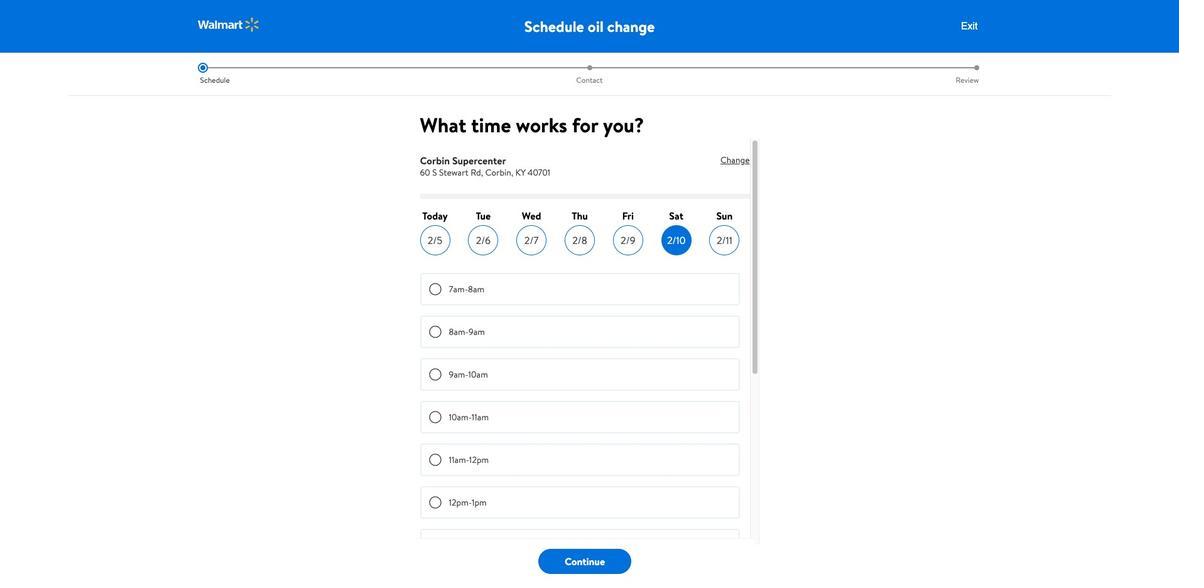 Task type: describe. For each thing, give the bounding box(es) containing it.
11am
[[472, 412, 489, 424]]

11am-12pm radio
[[429, 454, 441, 467]]

change
[[607, 16, 655, 37]]

2pm
[[467, 540, 484, 552]]

thu
[[572, 209, 588, 223]]

2/5
[[428, 234, 442, 248]]

8am-9am
[[449, 326, 485, 339]]

today
[[422, 209, 448, 223]]

2/10 button
[[661, 226, 691, 256]]

10am-
[[449, 412, 472, 424]]

schedule for schedule
[[200, 75, 230, 85]]

exit button
[[957, 20, 982, 33]]

for
[[572, 111, 598, 139]]

1pm-
[[449, 540, 467, 552]]

2/11
[[717, 234, 732, 248]]

8am-
[[449, 326, 469, 339]]

7am-8am
[[449, 283, 484, 296]]

review list item
[[786, 63, 982, 85]]

supercenter
[[452, 154, 506, 168]]

sun
[[717, 209, 733, 223]]

contact list item
[[394, 63, 786, 85]]

2/6 button
[[468, 226, 498, 256]]

1pm
[[472, 497, 487, 510]]

2/8 button
[[565, 226, 595, 256]]

40701
[[528, 166, 550, 179]]

10am
[[468, 369, 488, 381]]

exit
[[961, 21, 978, 32]]

wed
[[522, 209, 541, 223]]

9am-10am
[[449, 369, 488, 381]]

2/7
[[524, 234, 539, 248]]

1pm-2pm
[[449, 540, 484, 552]]

9am-10am radio
[[429, 369, 441, 381]]

10am-11am radio
[[429, 412, 441, 424]]

12pm
[[469, 454, 489, 467]]

2/7 button
[[517, 226, 547, 256]]

progress,  , current step: schedule, next steps: contact, review element
[[198, 63, 982, 85]]

corbin,
[[485, 166, 513, 179]]

schedule for schedule oil change
[[524, 16, 584, 37]]

60
[[420, 166, 430, 179]]

9am
[[469, 326, 485, 339]]

10am-11am
[[449, 412, 489, 424]]

you?
[[603, 111, 644, 139]]

12pm-
[[449, 497, 472, 510]]

2/5 button
[[420, 226, 450, 256]]

contact
[[576, 75, 603, 85]]

continue
[[565, 555, 605, 569]]



Task type: vqa. For each thing, say whether or not it's contained in the screenshot.


Task type: locate. For each thing, give the bounding box(es) containing it.
change
[[721, 154, 750, 166]]

s
[[432, 166, 437, 179]]

2/10
[[667, 234, 686, 248]]

2/9 button
[[613, 226, 643, 256]]

2/9
[[621, 234, 636, 248]]

0 horizontal spatial schedule
[[200, 75, 230, 85]]

review
[[956, 75, 979, 85]]

sat
[[669, 209, 684, 223]]

fri
[[622, 209, 634, 223]]

schedule
[[524, 16, 584, 37], [200, 75, 230, 85]]

1 horizontal spatial schedule
[[524, 16, 584, 37]]

what time works for you?
[[420, 111, 644, 139]]

2/11 button
[[710, 226, 740, 256]]

schedule inside list item
[[200, 75, 230, 85]]

schedule list item
[[198, 63, 394, 85]]

schedule oil change
[[524, 16, 655, 37]]

corbin supercenter 60 s stewart rd, corbin, ky 40701
[[420, 154, 550, 179]]

ky
[[516, 166, 526, 179]]

list
[[198, 63, 982, 85]]

works
[[516, 111, 567, 139]]

oil
[[588, 16, 604, 37]]

continue button
[[539, 550, 631, 575]]

list containing schedule
[[198, 63, 982, 85]]

8am
[[468, 283, 484, 296]]

11am-
[[449, 454, 469, 467]]

0 vertical spatial schedule
[[524, 16, 584, 37]]

12pm-1pm radio
[[429, 497, 441, 510]]

tue
[[476, 209, 491, 223]]

2/6
[[476, 234, 491, 248]]

7am-
[[449, 283, 468, 296]]

2/8
[[572, 234, 587, 248]]

stewart
[[439, 166, 469, 179]]

12pm-1pm
[[449, 497, 487, 510]]

11am-12pm
[[449, 454, 489, 467]]

time
[[471, 111, 511, 139]]

9am-
[[449, 369, 468, 381]]

what
[[420, 111, 466, 139]]

rd,
[[471, 166, 483, 179]]

1 vertical spatial schedule
[[200, 75, 230, 85]]

8am-9am radio
[[429, 326, 441, 339]]

change button
[[710, 154, 750, 166]]

1pm-2pm radio
[[429, 540, 441, 552]]

7am-8am radio
[[429, 283, 441, 296]]

corbin
[[420, 154, 450, 168]]



